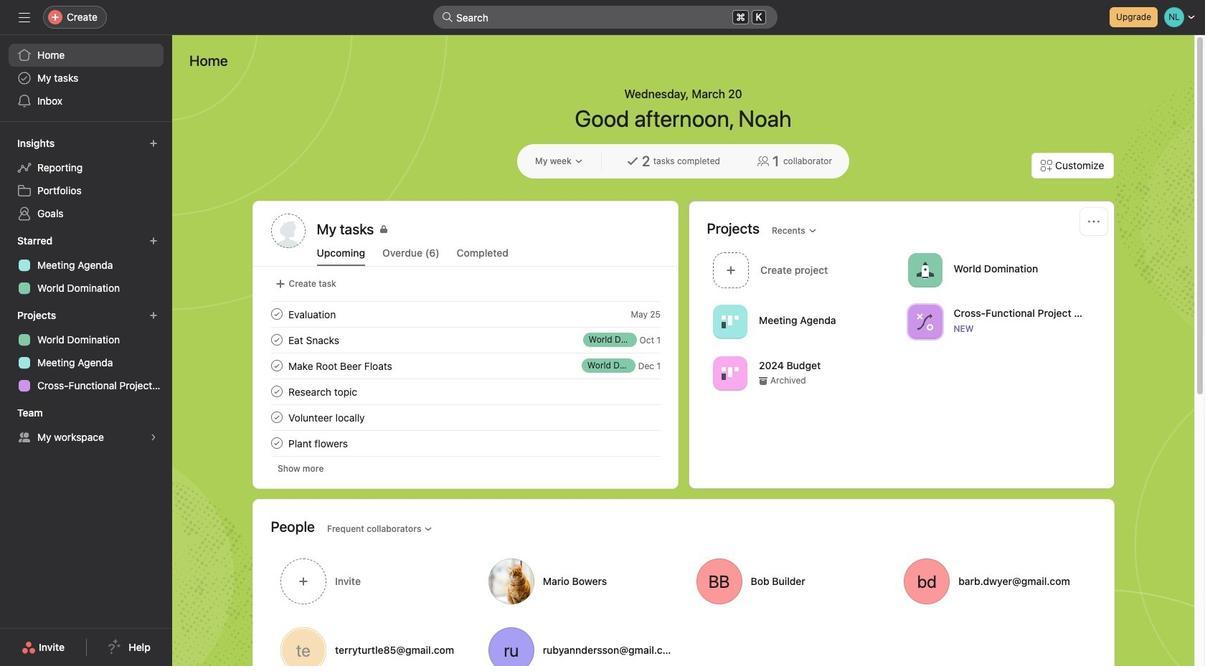 Task type: describe. For each thing, give the bounding box(es) containing it.
global element
[[0, 35, 172, 121]]

add profile photo image
[[271, 214, 305, 248]]

3 list item from the top
[[254, 353, 678, 379]]

hide sidebar image
[[19, 11, 30, 23]]

prominent image
[[442, 11, 453, 23]]

mark complete checkbox for 1st list item from the bottom
[[268, 435, 285, 452]]

mark complete checkbox for 3rd list item
[[268, 357, 285, 375]]

see details, my workspace image
[[149, 433, 158, 442]]

line_and_symbols image
[[916, 313, 934, 330]]

4 mark complete checkbox from the top
[[268, 409, 285, 426]]

board image
[[721, 313, 739, 330]]

Search tasks, projects, and more text field
[[433, 6, 778, 29]]

board image
[[721, 365, 739, 382]]

starred element
[[0, 228, 172, 303]]

2 mark complete image from the top
[[268, 357, 285, 375]]



Task type: locate. For each thing, give the bounding box(es) containing it.
3 mark complete image from the top
[[268, 383, 285, 400]]

None field
[[433, 6, 778, 29]]

0 vertical spatial mark complete image
[[268, 332, 285, 349]]

mark complete image
[[268, 332, 285, 349], [268, 435, 285, 452]]

new project or portfolio image
[[149, 311, 158, 320]]

mark complete image
[[268, 306, 285, 323], [268, 357, 285, 375], [268, 383, 285, 400], [268, 409, 285, 426]]

1 vertical spatial mark complete checkbox
[[268, 435, 285, 452]]

1 mark complete checkbox from the top
[[268, 306, 285, 323]]

1 mark complete image from the top
[[268, 306, 285, 323]]

actions image
[[1088, 216, 1100, 227]]

0 vertical spatial mark complete checkbox
[[268, 357, 285, 375]]

teams element
[[0, 400, 172, 452]]

2 mark complete checkbox from the top
[[268, 332, 285, 349]]

4 mark complete image from the top
[[268, 409, 285, 426]]

1 mark complete checkbox from the top
[[268, 357, 285, 375]]

4 list item from the top
[[254, 379, 678, 405]]

1 list item from the top
[[254, 301, 678, 327]]

new insights image
[[149, 139, 158, 148]]

1 mark complete image from the top
[[268, 332, 285, 349]]

3 mark complete checkbox from the top
[[268, 383, 285, 400]]

2 mark complete checkbox from the top
[[268, 435, 285, 452]]

projects element
[[0, 303, 172, 400]]

2 list item from the top
[[254, 327, 678, 353]]

Mark complete checkbox
[[268, 357, 285, 375], [268, 435, 285, 452]]

rocket image
[[916, 262, 934, 279]]

2 mark complete image from the top
[[268, 435, 285, 452]]

add items to starred image
[[149, 237, 158, 245]]

1 vertical spatial mark complete image
[[268, 435, 285, 452]]

5 list item from the top
[[254, 431, 678, 456]]

list item
[[254, 301, 678, 327], [254, 327, 678, 353], [254, 353, 678, 379], [254, 379, 678, 405], [254, 431, 678, 456]]

Mark complete checkbox
[[268, 306, 285, 323], [268, 332, 285, 349], [268, 383, 285, 400], [268, 409, 285, 426]]

insights element
[[0, 131, 172, 228]]



Task type: vqa. For each thing, say whether or not it's contained in the screenshot.
first the board image
yes



